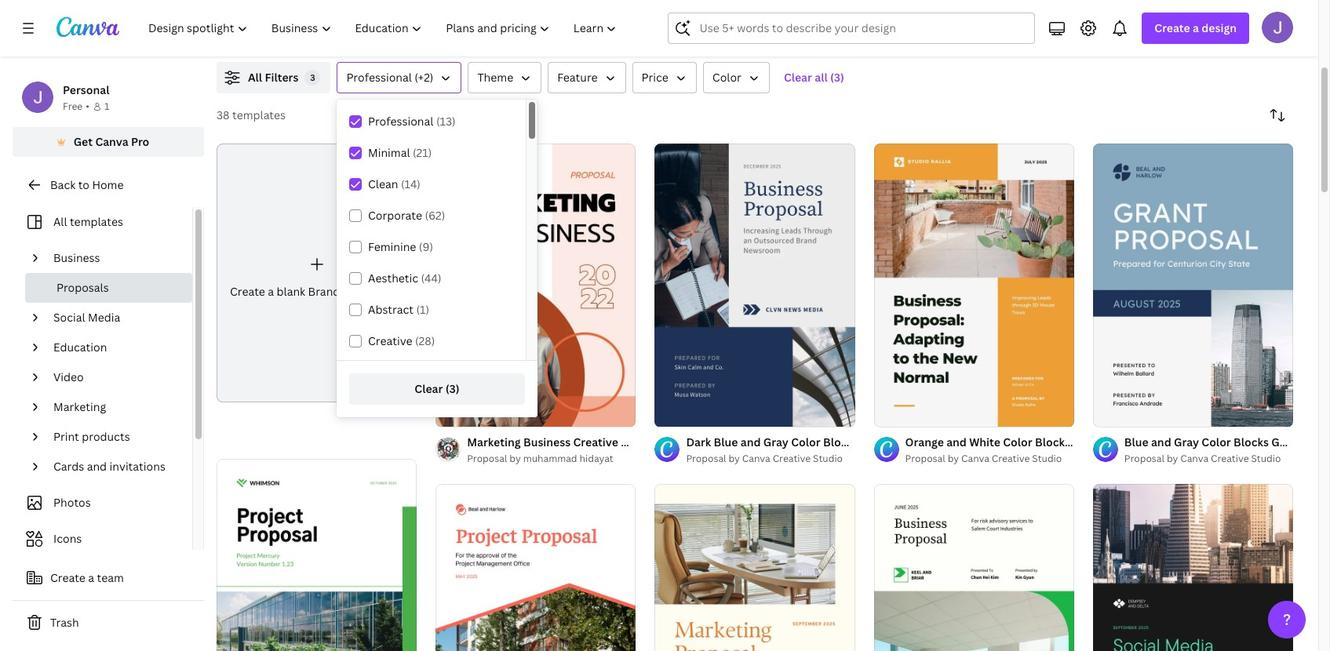 Task type: locate. For each thing, give the bounding box(es) containing it.
proposal by canva creative studio link for and
[[686, 451, 855, 467]]

by inside marketing business creative pink and orange proposal proposal by muhammad hidayat
[[510, 452, 521, 466]]

marketing down "video"
[[53, 400, 106, 415]]

1 horizontal spatial 1 of 10 link
[[1093, 144, 1294, 427]]

create left blank
[[230, 284, 265, 299]]

Search search field
[[700, 13, 1026, 43]]

templates for 38 templates
[[232, 108, 286, 122]]

clean
[[368, 177, 398, 192]]

1 vertical spatial a
[[268, 284, 274, 299]]

studio
[[813, 452, 843, 466], [1033, 452, 1062, 466], [1252, 452, 1282, 466]]

1 1 of 10 from the left
[[885, 408, 913, 420]]

0 horizontal spatial 10
[[903, 408, 913, 420]]

None search field
[[668, 13, 1036, 44]]

1 of 10 link
[[874, 144, 1075, 427], [1093, 144, 1294, 427]]

home
[[92, 177, 124, 192]]

0 horizontal spatial proposal by canva creative studio link
[[686, 451, 855, 467]]

gray inside dark blue and gray color blocks general proposal proposal by canva creative studio
[[764, 435, 789, 450]]

a inside 'dropdown button'
[[1193, 20, 1200, 35]]

all templates
[[53, 214, 123, 229]]

create down icons
[[50, 571, 85, 586]]

0 horizontal spatial pro
[[131, 134, 149, 149]]

professional left (+2)
[[347, 70, 412, 85]]

1 horizontal spatial all
[[248, 70, 262, 85]]

of
[[892, 408, 901, 420], [1111, 408, 1120, 420]]

color inside dark blue and gray color blocks general proposal proposal by canva creative studio
[[791, 435, 821, 450]]

1 vertical spatial (3)
[[446, 382, 460, 396]]

2 vertical spatial a
[[88, 571, 94, 586]]

2 horizontal spatial general
[[1272, 435, 1314, 450]]

canva down white
[[962, 452, 990, 466]]

0 horizontal spatial a
[[88, 571, 94, 586]]

studio for orange
[[1033, 452, 1062, 466]]

by for orange
[[948, 452, 959, 466]]

orange and white color blocks general proposal link
[[906, 434, 1165, 451]]

business up muhammad
[[524, 435, 571, 450]]

1 horizontal spatial studio
[[1033, 452, 1062, 466]]

1 horizontal spatial blocks
[[1036, 435, 1071, 450]]

0 horizontal spatial studio
[[813, 452, 843, 466]]

pro
[[131, 134, 149, 149], [1317, 435, 1331, 450]]

proposal
[[415, 284, 461, 299], [711, 435, 758, 450], [906, 435, 953, 450], [1118, 435, 1165, 450], [467, 452, 507, 466], [686, 452, 727, 466], [906, 452, 946, 466], [1125, 452, 1165, 466]]

marketing up proposal by muhammad hidayat link
[[467, 435, 521, 450]]

creative down blue and gray color blocks general pro link
[[1211, 452, 1250, 466]]

blocks inside dark blue and gray color blocks general proposal proposal by canva creative studio
[[823, 435, 859, 450]]

2 by from the left
[[729, 452, 740, 466]]

professional inside 'button'
[[347, 70, 412, 85]]

orange
[[670, 435, 708, 450], [906, 435, 944, 450]]

create inside button
[[50, 571, 85, 586]]

professional
[[347, 70, 412, 85], [368, 114, 434, 129]]

clear
[[784, 70, 812, 85], [415, 382, 443, 396]]

create for create a blank brand management proposal
[[230, 284, 265, 299]]

creative up hidayat
[[574, 435, 619, 450]]

and for blue and gray color blocks general pro proposal by canva creative studio
[[1152, 435, 1172, 450]]

business up proposals
[[53, 250, 100, 265]]

2 vertical spatial create
[[50, 571, 85, 586]]

2 general from the left
[[1073, 435, 1115, 450]]

2 studio from the left
[[1033, 452, 1062, 466]]

proposals
[[57, 280, 109, 295]]

orange inside orange and white color blocks general proposal proposal by canva creative studio
[[906, 435, 944, 450]]

1 horizontal spatial of
[[1111, 408, 1120, 420]]

proposal inside blue and gray color blocks general pro proposal by canva creative studio
[[1125, 452, 1165, 466]]

create inside 'dropdown button'
[[1155, 20, 1191, 35]]

and inside blue and gray color blocks general pro proposal by canva creative studio
[[1152, 435, 1172, 450]]

10
[[903, 408, 913, 420], [1122, 408, 1132, 420]]

1 horizontal spatial orange
[[906, 435, 944, 450]]

1 vertical spatial create
[[230, 284, 265, 299]]

abstract
[[368, 302, 414, 317]]

0 horizontal spatial templates
[[70, 214, 123, 229]]

all left filters
[[248, 70, 262, 85]]

1 vertical spatial pro
[[1317, 435, 1331, 450]]

1 vertical spatial clear
[[415, 382, 443, 396]]

marketing for marketing
[[53, 400, 106, 415]]

clear all (3)
[[784, 70, 845, 85]]

studio inside orange and white color blocks general proposal proposal by canva creative studio
[[1033, 452, 1062, 466]]

0 horizontal spatial gray
[[764, 435, 789, 450]]

and inside dark blue and gray color blocks general proposal proposal by canva creative studio
[[741, 435, 761, 450]]

blue
[[714, 435, 738, 450], [1125, 435, 1149, 450]]

studio down orange and white color blocks general proposal link on the bottom
[[1033, 452, 1062, 466]]

0 horizontal spatial clear
[[415, 382, 443, 396]]

blue inside dark blue and gray color blocks general proposal proposal by canva creative studio
[[714, 435, 738, 450]]

3 blocks from the left
[[1234, 435, 1269, 450]]

1 right •
[[104, 100, 109, 113]]

2 1 of 10 from the left
[[1104, 408, 1132, 420]]

clear down (28)
[[415, 382, 443, 396]]

0 horizontal spatial create
[[50, 571, 85, 586]]

templates down "back to home"
[[70, 214, 123, 229]]

1 horizontal spatial general
[[1073, 435, 1115, 450]]

0 vertical spatial marketing
[[53, 400, 106, 415]]

clear left all
[[784, 70, 812, 85]]

1 vertical spatial business
[[524, 435, 571, 450]]

1 blocks from the left
[[823, 435, 859, 450]]

0 horizontal spatial all
[[53, 214, 67, 229]]

1 horizontal spatial 1
[[885, 408, 890, 420]]

1 by from the left
[[510, 452, 521, 466]]

by inside blue and gray color blocks general pro proposal by canva creative studio
[[1167, 452, 1179, 466]]

blocks inside orange and white color blocks general proposal proposal by canva creative studio
[[1036, 435, 1071, 450]]

1 horizontal spatial create
[[230, 284, 265, 299]]

1 horizontal spatial business
[[524, 435, 571, 450]]

1 up orange and white color blocks general proposal link on the bottom
[[1104, 408, 1109, 420]]

create left design
[[1155, 20, 1191, 35]]

2 1 of 10 link from the left
[[1093, 144, 1294, 427]]

all down back
[[53, 214, 67, 229]]

1 horizontal spatial proposal by canva creative studio link
[[906, 451, 1075, 467]]

1 proposal by canva creative studio link from the left
[[686, 451, 855, 467]]

3 by from the left
[[948, 452, 959, 466]]

0 vertical spatial pro
[[131, 134, 149, 149]]

canva right the get
[[95, 134, 128, 149]]

1 horizontal spatial 10
[[1122, 408, 1132, 420]]

blue and gray color blocks general pro link
[[1125, 434, 1331, 451]]

create a blank brand management proposal link
[[217, 144, 461, 403]]

brand management proposal templates image
[[959, 0, 1294, 43], [1057, 0, 1195, 15]]

0 horizontal spatial orange
[[670, 435, 708, 450]]

1 horizontal spatial clear
[[784, 70, 812, 85]]

clear all (3) button
[[776, 62, 853, 93]]

templates right 38
[[232, 108, 286, 122]]

back to home
[[50, 177, 124, 192]]

photos link
[[22, 488, 183, 518]]

0 vertical spatial professional
[[347, 70, 412, 85]]

back to home link
[[13, 170, 204, 201]]

1 vertical spatial templates
[[70, 214, 123, 229]]

2 horizontal spatial create
[[1155, 20, 1191, 35]]

icons
[[53, 532, 82, 546]]

1 horizontal spatial templates
[[232, 108, 286, 122]]

canva inside dark blue and gray color blocks general proposal proposal by canva creative studio
[[743, 452, 771, 466]]

feminine (9)
[[368, 239, 433, 254]]

color inside orange and white color blocks general proposal proposal by canva creative studio
[[1004, 435, 1033, 450]]

0 vertical spatial create
[[1155, 20, 1191, 35]]

3 general from the left
[[1272, 435, 1314, 450]]

2 brand management proposal templates image from the left
[[1057, 0, 1195, 15]]

(9)
[[419, 239, 433, 254]]

creative down orange and white color blocks general proposal link on the bottom
[[992, 452, 1030, 466]]

2 blue from the left
[[1125, 435, 1149, 450]]

general inside orange and white color blocks general proposal proposal by canva creative studio
[[1073, 435, 1115, 450]]

orange left white
[[906, 435, 944, 450]]

(44)
[[421, 271, 442, 286]]

orange and white color blocks general proposal image
[[874, 144, 1075, 427]]

1 horizontal spatial gray
[[1175, 435, 1200, 450]]

all filters
[[248, 70, 299, 85]]

1 of 10
[[885, 408, 913, 420], [1104, 408, 1132, 420]]

0 horizontal spatial blue
[[714, 435, 738, 450]]

create
[[1155, 20, 1191, 35], [230, 284, 265, 299], [50, 571, 85, 586]]

creative down abstract
[[368, 334, 413, 349]]

1 horizontal spatial a
[[268, 284, 274, 299]]

marketing inside marketing business creative pink and orange proposal proposal by muhammad hidayat
[[467, 435, 521, 450]]

create a blank brand management proposal element
[[217, 144, 461, 403]]

a left design
[[1193, 20, 1200, 35]]

0 horizontal spatial 1 of 10 link
[[874, 144, 1075, 427]]

a for blank
[[268, 284, 274, 299]]

3 proposal by canva creative studio link from the left
[[1125, 451, 1294, 467]]

studio down blue and gray color blocks general pro link
[[1252, 452, 1282, 466]]

0 vertical spatial business
[[53, 250, 100, 265]]

1 blue from the left
[[714, 435, 738, 450]]

2 proposal by canva creative studio link from the left
[[906, 451, 1075, 467]]

price
[[642, 70, 669, 85]]

professional for professional (+2)
[[347, 70, 412, 85]]

2 of from the left
[[1111, 408, 1120, 420]]

proposal by canva creative studio link
[[686, 451, 855, 467], [906, 451, 1075, 467], [1125, 451, 1294, 467]]

marketing for marketing business creative pink and orange proposal proposal by muhammad hidayat
[[467, 435, 521, 450]]

1 vertical spatial professional
[[368, 114, 434, 129]]

2 horizontal spatial a
[[1193, 20, 1200, 35]]

professional (13)
[[368, 114, 456, 129]]

0 horizontal spatial (3)
[[446, 382, 460, 396]]

canva down dark blue and gray color blocks general proposal "link"
[[743, 452, 771, 466]]

blocks inside blue and gray color blocks general pro proposal by canva creative studio
[[1234, 435, 1269, 450]]

print products
[[53, 429, 130, 444]]

corporate (62)
[[368, 208, 445, 223]]

clear for clear all (3)
[[784, 70, 812, 85]]

a left team
[[88, 571, 94, 586]]

1 general from the left
[[861, 435, 903, 450]]

1 vertical spatial all
[[53, 214, 67, 229]]

1 gray from the left
[[764, 435, 789, 450]]

general for blue
[[1272, 435, 1314, 450]]

business
[[53, 250, 100, 265], [524, 435, 571, 450]]

gray
[[764, 435, 789, 450], [1175, 435, 1200, 450]]

feature
[[558, 70, 598, 85]]

canva down blue and gray color blocks general pro link
[[1181, 452, 1209, 466]]

proposal by muhammad hidayat link
[[467, 451, 636, 467]]

0 vertical spatial a
[[1193, 20, 1200, 35]]

(3)
[[831, 70, 845, 85], [446, 382, 460, 396]]

a for design
[[1193, 20, 1200, 35]]

and for orange and white color blocks general proposal proposal by canva creative studio
[[947, 435, 967, 450]]

and inside marketing business creative pink and orange proposal proposal by muhammad hidayat
[[647, 435, 667, 450]]

•
[[86, 100, 89, 113]]

and inside orange and white color blocks general proposal proposal by canva creative studio
[[947, 435, 967, 450]]

general
[[861, 435, 903, 450], [1073, 435, 1115, 450], [1272, 435, 1314, 450]]

1 vertical spatial marketing
[[467, 435, 521, 450]]

2 horizontal spatial proposal by canva creative studio link
[[1125, 451, 1294, 467]]

0 horizontal spatial business
[[53, 250, 100, 265]]

by
[[510, 452, 521, 466], [729, 452, 740, 466], [948, 452, 959, 466], [1167, 452, 1179, 466]]

0 horizontal spatial of
[[892, 408, 901, 420]]

1 1 of 10 link from the left
[[874, 144, 1075, 427]]

a inside button
[[88, 571, 94, 586]]

create a design button
[[1143, 13, 1250, 44]]

a for team
[[88, 571, 94, 586]]

4 by from the left
[[1167, 452, 1179, 466]]

studio inside blue and gray color blocks general pro proposal by canva creative studio
[[1252, 452, 1282, 466]]

3 studio from the left
[[1252, 452, 1282, 466]]

and for cards and invitations
[[87, 459, 107, 474]]

2 blocks from the left
[[1036, 435, 1071, 450]]

orange and white color blocks general proposal proposal by canva creative studio
[[906, 435, 1165, 466]]

2 horizontal spatial 1
[[1104, 408, 1109, 420]]

professional up minimal (21)
[[368, 114, 434, 129]]

proposal by canva creative studio link for white
[[906, 451, 1075, 467]]

1 horizontal spatial (3)
[[831, 70, 845, 85]]

1 of 10 link for gray
[[1093, 144, 1294, 427]]

templates for all templates
[[70, 214, 123, 229]]

white
[[970, 435, 1001, 450]]

0 horizontal spatial blocks
[[823, 435, 859, 450]]

orange right pink
[[670, 435, 708, 450]]

studio down dark blue and gray color blocks general proposal "link"
[[813, 452, 843, 466]]

2 orange from the left
[[906, 435, 944, 450]]

creative
[[368, 334, 413, 349], [574, 435, 619, 450], [773, 452, 811, 466], [992, 452, 1030, 466], [1211, 452, 1250, 466]]

1 brand management proposal templates image from the left
[[959, 0, 1294, 43]]

general for orange
[[1073, 435, 1115, 450]]

cards
[[53, 459, 84, 474]]

Sort by button
[[1262, 100, 1294, 131]]

2 horizontal spatial studio
[[1252, 452, 1282, 466]]

1 horizontal spatial blue
[[1125, 435, 1149, 450]]

2 horizontal spatial blocks
[[1234, 435, 1269, 450]]

38
[[217, 108, 230, 122]]

a left blank
[[268, 284, 274, 299]]

0 vertical spatial all
[[248, 70, 262, 85]]

dark
[[686, 435, 711, 450]]

color button
[[703, 62, 770, 93]]

0 vertical spatial clear
[[784, 70, 812, 85]]

all
[[248, 70, 262, 85], [53, 214, 67, 229]]

1 up dark blue and gray color blocks general proposal "link"
[[885, 408, 890, 420]]

1 horizontal spatial marketing
[[467, 435, 521, 450]]

cream and orange simple corporate (light) marketing proposal proposal image
[[655, 485, 855, 652]]

1 orange from the left
[[670, 435, 708, 450]]

1 studio from the left
[[813, 452, 843, 466]]

0 horizontal spatial general
[[861, 435, 903, 450]]

grey and red minimal photocentric project proposal proposal image
[[436, 485, 636, 652]]

2 gray from the left
[[1175, 435, 1200, 450]]

blocks
[[823, 435, 859, 450], [1036, 435, 1071, 450], [1234, 435, 1269, 450]]

1 horizontal spatial pro
[[1317, 435, 1331, 450]]

pink
[[621, 435, 644, 450]]

creative down dark blue and gray color blocks general proposal "link"
[[773, 452, 811, 466]]

by inside orange and white color blocks general proposal proposal by canva creative studio
[[948, 452, 959, 466]]

1 horizontal spatial 1 of 10
[[1104, 408, 1132, 420]]

0 horizontal spatial marketing
[[53, 400, 106, 415]]

create for create a team
[[50, 571, 85, 586]]

general inside blue and gray color blocks general pro proposal by canva creative studio
[[1272, 435, 1314, 450]]

(14)
[[401, 177, 421, 192]]

to
[[78, 177, 89, 192]]

marketing business creative pink and orange proposal image
[[436, 144, 636, 427]]

all for all templates
[[53, 214, 67, 229]]

0 horizontal spatial 1 of 10
[[885, 408, 913, 420]]

0 vertical spatial templates
[[232, 108, 286, 122]]

filters
[[265, 70, 299, 85]]



Task type: describe. For each thing, give the bounding box(es) containing it.
video
[[53, 370, 84, 385]]

theme button
[[468, 62, 542, 93]]

green and white minimal photocentric business proposal proposal image
[[874, 485, 1075, 652]]

aesthetic (44)
[[368, 271, 442, 286]]

0 vertical spatial (3)
[[831, 70, 845, 85]]

business link
[[47, 243, 183, 273]]

feminine
[[368, 239, 416, 254]]

blocks for orange
[[1036, 435, 1071, 450]]

design
[[1202, 20, 1237, 35]]

canva inside orange and white color blocks general proposal proposal by canva creative studio
[[962, 452, 990, 466]]

hidayat
[[580, 452, 614, 466]]

(28)
[[415, 334, 435, 349]]

jacob simon image
[[1262, 12, 1294, 43]]

creative inside orange and white color blocks general proposal proposal by canva creative studio
[[992, 452, 1030, 466]]

products
[[82, 429, 130, 444]]

social media
[[53, 310, 120, 325]]

(+2)
[[415, 70, 434, 85]]

marketing business creative pink and orange proposal proposal by muhammad hidayat
[[467, 435, 758, 466]]

business inside marketing business creative pink and orange proposal proposal by muhammad hidayat
[[524, 435, 571, 450]]

cards and invitations link
[[47, 452, 183, 482]]

by for marketing
[[510, 452, 521, 466]]

(21)
[[413, 145, 432, 160]]

invitations
[[110, 459, 166, 474]]

studio for blue
[[1252, 452, 1282, 466]]

marketing link
[[47, 393, 183, 422]]

color inside button
[[713, 70, 742, 85]]

creative inside marketing business creative pink and orange proposal proposal by muhammad hidayat
[[574, 435, 619, 450]]

blue and gray color blocks general pro proposal by canva creative studio
[[1125, 435, 1331, 466]]

create a design
[[1155, 20, 1237, 35]]

clear (3) button
[[349, 374, 525, 405]]

professional (+2) button
[[337, 62, 462, 93]]

price button
[[632, 62, 697, 93]]

blank
[[277, 284, 306, 299]]

canva inside button
[[95, 134, 128, 149]]

back
[[50, 177, 76, 192]]

(13)
[[436, 114, 456, 129]]

top level navigation element
[[138, 13, 631, 44]]

create for create a design
[[1155, 20, 1191, 35]]

education link
[[47, 333, 183, 363]]

print
[[53, 429, 79, 444]]

muhammad
[[523, 452, 577, 466]]

dark blue and gray color blocks general proposal link
[[686, 434, 953, 451]]

create a blank brand management proposal
[[230, 284, 461, 299]]

management
[[343, 284, 412, 299]]

1 of 10 link for white
[[874, 144, 1075, 427]]

social
[[53, 310, 85, 325]]

1 of from the left
[[892, 408, 901, 420]]

get canva pro
[[74, 134, 149, 149]]

3 filter options selected element
[[305, 70, 321, 86]]

blocks for blue
[[1234, 435, 1269, 450]]

proposal by canva creative studio link for gray
[[1125, 451, 1294, 467]]

pro inside button
[[131, 134, 149, 149]]

(62)
[[425, 208, 445, 223]]

minimal (21)
[[368, 145, 432, 160]]

business inside business link
[[53, 250, 100, 265]]

trash link
[[13, 608, 204, 639]]

brand
[[308, 284, 340, 299]]

black and green simple corporate (dark) marketing proposal proposal image
[[1093, 485, 1294, 652]]

video link
[[47, 363, 183, 393]]

1 10 from the left
[[903, 408, 913, 420]]

2 10 from the left
[[1122, 408, 1132, 420]]

white and green simple corporate (light) project proposal proposal image
[[217, 460, 417, 652]]

dark blue and gray color blocks general proposal image
[[655, 144, 855, 427]]

professional (+2)
[[347, 70, 434, 85]]

abstract (1)
[[368, 302, 430, 317]]

by for blue
[[1167, 452, 1179, 466]]

team
[[97, 571, 124, 586]]

marketing business creative pink and orange proposal link
[[467, 434, 758, 451]]

proposal inside create a blank brand management proposal element
[[415, 284, 461, 299]]

all
[[815, 70, 828, 85]]

icons link
[[22, 524, 183, 554]]

studio inside dark blue and gray color blocks general proposal proposal by canva creative studio
[[813, 452, 843, 466]]

color inside blue and gray color blocks general pro proposal by canva creative studio
[[1202, 435, 1232, 450]]

social media link
[[47, 303, 183, 333]]

theme
[[478, 70, 514, 85]]

pro inside blue and gray color blocks general pro proposal by canva creative studio
[[1317, 435, 1331, 450]]

create a team
[[50, 571, 124, 586]]

dark blue and gray color blocks general proposal proposal by canva creative studio
[[686, 435, 953, 466]]

blue inside blue and gray color blocks general pro proposal by canva creative studio
[[1125, 435, 1149, 450]]

media
[[88, 310, 120, 325]]

photos
[[53, 495, 91, 510]]

orange inside marketing business creative pink and orange proposal proposal by muhammad hidayat
[[670, 435, 708, 450]]

clear (3)
[[415, 382, 460, 396]]

canva inside blue and gray color blocks general pro proposal by canva creative studio
[[1181, 452, 1209, 466]]

corporate
[[368, 208, 422, 223]]

3
[[310, 71, 315, 83]]

get
[[74, 134, 93, 149]]

cards and invitations
[[53, 459, 166, 474]]

free •
[[63, 100, 89, 113]]

all for all filters
[[248, 70, 262, 85]]

education
[[53, 340, 107, 355]]

blue and gray color blocks general proposal image
[[1093, 144, 1294, 427]]

professional for professional (13)
[[368, 114, 434, 129]]

gray inside blue and gray color blocks general pro proposal by canva creative studio
[[1175, 435, 1200, 450]]

create a team button
[[13, 563, 204, 594]]

creative inside dark blue and gray color blocks general proposal proposal by canva creative studio
[[773, 452, 811, 466]]

by inside dark blue and gray color blocks general proposal proposal by canva creative studio
[[729, 452, 740, 466]]

creative (28)
[[368, 334, 435, 349]]

38 templates
[[217, 108, 286, 122]]

personal
[[63, 82, 109, 97]]

trash
[[50, 616, 79, 630]]

feature button
[[548, 62, 626, 93]]

clean (14)
[[368, 177, 421, 192]]

(1)
[[417, 302, 430, 317]]

all templates link
[[22, 207, 183, 237]]

general inside dark blue and gray color blocks general proposal proposal by canva creative studio
[[861, 435, 903, 450]]

print products link
[[47, 422, 183, 452]]

clear for clear (3)
[[415, 382, 443, 396]]

creative inside blue and gray color blocks general pro proposal by canva creative studio
[[1211, 452, 1250, 466]]

0 horizontal spatial 1
[[104, 100, 109, 113]]

minimal
[[368, 145, 410, 160]]

get canva pro button
[[13, 127, 204, 157]]



Task type: vqa. For each thing, say whether or not it's contained in the screenshot.
Blue's The By
yes



